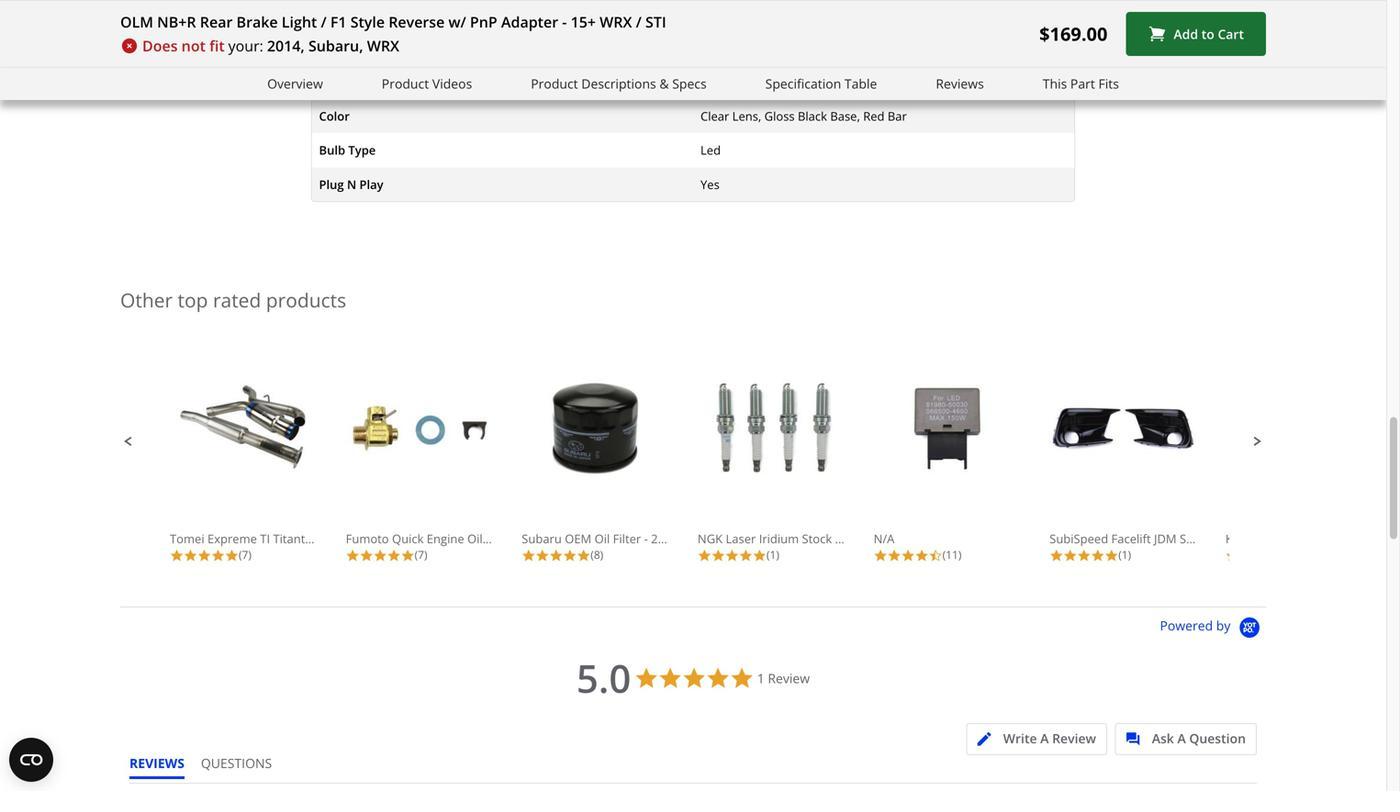 Task type: describe. For each thing, give the bounding box(es) containing it.
reviews
[[936, 75, 984, 92]]

(8)
[[591, 547, 603, 562]]

(11)
[[942, 547, 962, 562]]

laser
[[726, 531, 756, 547]]

specs
[[672, 75, 707, 92]]

1 oil from the left
[[467, 531, 483, 547]]

subaru
[[522, 531, 562, 547]]

base,
[[830, 108, 860, 124]]

top
[[178, 287, 208, 313]]

other top rated products
[[120, 287, 346, 313]]

product for product videos
[[382, 75, 429, 92]]

4 star image from the left
[[387, 549, 401, 563]]

bar
[[888, 108, 907, 124]]

7 star image from the left
[[535, 549, 549, 563]]

11 star image from the left
[[1105, 549, 1118, 563]]

led
[[700, 142, 721, 159]]

rear
[[200, 12, 233, 32]]

does
[[142, 36, 178, 56]]

quick
[[392, 531, 424, 547]]

add to cart button
[[1126, 12, 1266, 56]]

specification table
[[765, 75, 877, 92]]

1 / from the left
[[321, 12, 327, 32]]

8 star image from the left
[[549, 549, 563, 563]]

question
[[1189, 730, 1246, 747]]

racing
[[1317, 531, 1353, 547]]

not
[[181, 36, 206, 56]]

adapter
[[501, 12, 558, 32]]

add to cart
[[1174, 25, 1244, 42]]

2 star image from the left
[[197, 549, 211, 563]]

jdm
[[1154, 531, 1177, 547]]

does not fit your: 2014, subaru, wrx
[[142, 36, 399, 56]]

clear
[[700, 108, 729, 124]]

reverse
[[389, 12, 445, 32]]

this
[[1043, 75, 1067, 92]]

10 star image from the left
[[739, 549, 753, 563]]

dialog image
[[1126, 733, 1149, 746]]

drain
[[486, 531, 516, 547]]

bulb type
[[319, 142, 376, 159]]

a for write
[[1040, 730, 1049, 747]]

half star image
[[929, 549, 942, 563]]

table
[[845, 75, 877, 92]]

this part fits link
[[1043, 73, 1119, 94]]

fumoto quick engine oil drain valve...
[[346, 531, 558, 547]]

7 total reviews element for expreme
[[170, 547, 317, 563]]

ask a question button
[[1115, 723, 1257, 756]]

ti
[[260, 531, 270, 547]]

2 star image from the left
[[346, 549, 360, 563]]

3 total reviews element
[[1225, 547, 1372, 563]]

10 star image from the left
[[1091, 549, 1105, 563]]

product videos
[[382, 75, 472, 92]]

n
[[347, 176, 356, 193]]

9 star image from the left
[[725, 549, 739, 563]]

oem
[[565, 531, 591, 547]]

product for product descriptions & specs
[[531, 75, 578, 92]]

3 star image from the left
[[211, 549, 225, 563]]

5 star image from the left
[[373, 549, 387, 563]]

(1) for laser
[[767, 547, 779, 562]]

9 star image from the left
[[698, 549, 711, 563]]

n/a
[[874, 531, 895, 547]]

17 star image from the left
[[1063, 549, 1077, 563]]

to
[[1202, 25, 1214, 42]]

8 star image from the left
[[711, 549, 725, 563]]

1 star image from the left
[[170, 549, 184, 563]]

fit
[[209, 36, 225, 56]]

8 total reviews element
[[522, 547, 669, 563]]

koyo aluminum racing radiator
[[1225, 531, 1400, 547]]

part
[[1070, 75, 1095, 92]]

pnp
[[470, 12, 497, 32]]

engine
[[427, 531, 464, 547]]

plug
[[319, 176, 344, 193]]

your:
[[228, 36, 263, 56]]

this part fits
[[1043, 75, 1119, 92]]

&
[[660, 75, 669, 92]]

powered by link
[[1160, 617, 1266, 640]]

olm nb+r rear brake light / f1 style reverse w/ pnp adapter - 15+ wrx / sti
[[120, 12, 666, 32]]

15+
[[571, 12, 596, 32]]

subispeed facelift jdm style...
[[1050, 531, 1216, 547]]

gloss
[[764, 108, 795, 124]]

color
[[319, 108, 350, 124]]

5.0
[[576, 652, 631, 705]]

5.0 star rating element
[[576, 652, 631, 705]]

open widget image
[[9, 738, 53, 782]]

descriptions
[[581, 75, 656, 92]]

cat-
[[330, 531, 352, 547]]

facelift
[[1111, 531, 1151, 547]]

powered by
[[1160, 617, 1234, 634]]



Task type: vqa. For each thing, say whether or not it's contained in the screenshot.
*Some on the top left of the page
no



Task type: locate. For each thing, give the bounding box(es) containing it.
11 total reviews element
[[874, 547, 1020, 563]]

2 (7) from the left
[[415, 547, 427, 562]]

subispeed facelift jdm style... link
[[1050, 379, 1216, 547]]

1 (1) from the left
[[767, 547, 779, 562]]

6 star image from the left
[[522, 549, 535, 563]]

1 horizontal spatial oil
[[595, 531, 610, 547]]

wrx for subaru oem oil filter - 2015+ wrx
[[688, 531, 714, 547]]

play
[[359, 176, 383, 193]]

0 vertical spatial review
[[768, 670, 810, 687]]

product left descriptions
[[531, 75, 578, 92]]

1 horizontal spatial (7)
[[415, 547, 427, 562]]

fumoto quick engine oil drain valve... link
[[346, 379, 558, 547]]

radiator
[[1357, 531, 1400, 547]]

(7) right back... at the bottom of page
[[415, 547, 427, 562]]

1 total reviews element
[[698, 547, 845, 563], [1050, 547, 1196, 563]]

1 star image from the left
[[184, 549, 197, 563]]

range...
[[865, 531, 908, 547]]

clear lens, gloss black base, red bar
[[700, 108, 907, 124]]

review inside dropdown button
[[1052, 730, 1096, 747]]

other
[[120, 287, 173, 313]]

/
[[321, 12, 327, 32], [636, 12, 642, 32]]

0 horizontal spatial wrx
[[367, 36, 399, 56]]

questions
[[201, 755, 272, 772]]

specification table link
[[765, 73, 877, 94]]

a for ask
[[1177, 730, 1186, 747]]

product left videos
[[382, 75, 429, 92]]

1 horizontal spatial /
[[636, 12, 642, 32]]

lens,
[[732, 108, 761, 124]]

specifications
[[632, 57, 754, 82]]

0 horizontal spatial product
[[382, 75, 429, 92]]

write a review button
[[966, 723, 1107, 756]]

ngk
[[698, 531, 723, 547]]

/ left sti
[[636, 12, 642, 32]]

aluminum
[[1256, 531, 1314, 547]]

expreme
[[207, 531, 257, 547]]

n/a link
[[874, 379, 1020, 547]]

type
[[348, 142, 376, 159]]

0 horizontal spatial (7)
[[239, 547, 252, 562]]

1 horizontal spatial product
[[531, 75, 578, 92]]

light
[[282, 12, 317, 32]]

specification
[[765, 75, 841, 92]]

0 horizontal spatial review
[[768, 670, 810, 687]]

subaru oem oil filter - 2015+ wrx
[[522, 531, 714, 547]]

1 vertical spatial review
[[1052, 730, 1096, 747]]

back...
[[352, 531, 388, 547]]

stock
[[802, 531, 832, 547]]

product videos link
[[382, 73, 472, 94]]

f1
[[330, 12, 347, 32]]

1 1 total reviews element from the left
[[698, 547, 845, 563]]

products
[[266, 287, 346, 313]]

1 horizontal spatial (1)
[[1118, 547, 1131, 562]]

2014,
[[267, 36, 305, 56]]

12 star image from the left
[[874, 549, 887, 563]]

koyo
[[1225, 531, 1253, 547]]

/ left f1
[[321, 12, 327, 32]]

(7) for quick
[[415, 547, 427, 562]]

2 product from the left
[[531, 75, 578, 92]]

write no frame image
[[977, 733, 1000, 746]]

16 star image from the left
[[1050, 549, 1063, 563]]

product inside 'link'
[[382, 75, 429, 92]]

tomei expreme ti titantium cat-back... link
[[170, 379, 388, 547]]

(7) left ti
[[239, 547, 252, 562]]

subispeed
[[1050, 531, 1108, 547]]

oil right oem
[[595, 531, 610, 547]]

0 horizontal spatial oil
[[467, 531, 483, 547]]

(1) right laser
[[767, 547, 779, 562]]

2 7 total reviews element from the left
[[346, 547, 493, 563]]

product descriptions & specs
[[531, 75, 707, 92]]

4 star image from the left
[[225, 549, 239, 563]]

reviews
[[129, 755, 184, 772]]

1 vertical spatial -
[[644, 531, 648, 547]]

1 product from the left
[[382, 75, 429, 92]]

0 vertical spatial -
[[562, 12, 567, 32]]

- right filter
[[644, 531, 648, 547]]

7 total reviews element for quick
[[346, 547, 493, 563]]

3 star image from the left
[[360, 549, 373, 563]]

1 horizontal spatial -
[[644, 531, 648, 547]]

cart
[[1218, 25, 1244, 42]]

2 a from the left
[[1177, 730, 1186, 747]]

review right write
[[1052, 730, 1096, 747]]

(1)
[[767, 547, 779, 562], [1118, 547, 1131, 562]]

review
[[768, 670, 810, 687], [1052, 730, 1096, 747]]

powered
[[1160, 617, 1213, 634]]

0 vertical spatial wrx
[[600, 12, 632, 32]]

add
[[1174, 25, 1198, 42]]

2 1 total reviews element from the left
[[1050, 547, 1196, 563]]

wrx right "2015+"
[[688, 531, 714, 547]]

wrx
[[600, 12, 632, 32], [367, 36, 399, 56], [688, 531, 714, 547]]

1 total reviews element for laser
[[698, 547, 845, 563]]

review right 1
[[768, 670, 810, 687]]

fits
[[1098, 75, 1119, 92]]

sti
[[645, 12, 666, 32]]

rated
[[213, 287, 261, 313]]

valve...
[[519, 531, 558, 547]]

a right ask
[[1177, 730, 1186, 747]]

1 vertical spatial wrx
[[367, 36, 399, 56]]

14 star image from the left
[[901, 549, 915, 563]]

product descriptions & specs link
[[531, 73, 707, 94]]

wrx right 15+
[[600, 12, 632, 32]]

1 (7) from the left
[[239, 547, 252, 562]]

brake
[[236, 12, 278, 32]]

12 star image from the left
[[1225, 549, 1239, 563]]

18 star image from the left
[[1077, 549, 1091, 563]]

2 vertical spatial wrx
[[688, 531, 714, 547]]

11 star image from the left
[[753, 549, 767, 563]]

tab list
[[129, 755, 288, 783]]

(7) for expreme
[[239, 547, 252, 562]]

1
[[757, 670, 765, 687]]

1 review
[[757, 670, 810, 687]]

plug n play
[[319, 176, 383, 193]]

ngk laser iridium stock heat range...
[[698, 531, 908, 547]]

ask
[[1152, 730, 1174, 747]]

fumoto
[[346, 531, 389, 547]]

1 horizontal spatial review
[[1052, 730, 1096, 747]]

style...
[[1180, 531, 1216, 547]]

wrx down "olm nb+r rear brake light / f1 style reverse w/ pnp adapter - 15+ wrx / sti"
[[367, 36, 399, 56]]

-
[[562, 12, 567, 32], [644, 531, 648, 547]]

2 horizontal spatial wrx
[[688, 531, 714, 547]]

ask a question
[[1152, 730, 1246, 747]]

1 a from the left
[[1040, 730, 1049, 747]]

star image
[[184, 549, 197, 563], [346, 549, 360, 563], [360, 549, 373, 563], [387, 549, 401, 563], [401, 549, 415, 563], [522, 549, 535, 563], [535, 549, 549, 563], [549, 549, 563, 563], [698, 549, 711, 563], [1091, 549, 1105, 563], [1105, 549, 1118, 563], [1225, 549, 1239, 563]]

a right write
[[1040, 730, 1049, 747]]

tomei
[[170, 531, 204, 547]]

15 star image from the left
[[915, 549, 929, 563]]

tomei expreme ti titantium cat-back...
[[170, 531, 388, 547]]

oil left drain
[[467, 531, 483, 547]]

7 star image from the left
[[577, 549, 591, 563]]

tab list containing reviews
[[129, 755, 288, 783]]

product
[[382, 75, 429, 92], [531, 75, 578, 92]]

overview
[[267, 75, 323, 92]]

yes
[[700, 176, 720, 193]]

1 horizontal spatial 7 total reviews element
[[346, 547, 493, 563]]

13 star image from the left
[[887, 549, 901, 563]]

0 horizontal spatial -
[[562, 12, 567, 32]]

star image
[[170, 549, 184, 563], [197, 549, 211, 563], [211, 549, 225, 563], [225, 549, 239, 563], [373, 549, 387, 563], [563, 549, 577, 563], [577, 549, 591, 563], [711, 549, 725, 563], [725, 549, 739, 563], [739, 549, 753, 563], [753, 549, 767, 563], [874, 549, 887, 563], [887, 549, 901, 563], [901, 549, 915, 563], [915, 549, 929, 563], [1050, 549, 1063, 563], [1063, 549, 1077, 563], [1077, 549, 1091, 563]]

tab panel
[[129, 784, 1257, 791]]

5 star image from the left
[[401, 549, 415, 563]]

1 horizontal spatial wrx
[[600, 12, 632, 32]]

subaru oem oil filter - 2015+ wrx link
[[522, 379, 714, 547]]

wrx for does not fit your: 2014, subaru, wrx
[[367, 36, 399, 56]]

iridium
[[759, 531, 799, 547]]

1 total reviews element for facelift
[[1050, 547, 1196, 563]]

(1) left jdm
[[1118, 547, 1131, 562]]

filter
[[613, 531, 641, 547]]

videos
[[432, 75, 472, 92]]

- left 15+
[[562, 12, 567, 32]]

0 horizontal spatial 1 total reviews element
[[698, 547, 845, 563]]

olm
[[120, 12, 153, 32]]

a
[[1040, 730, 1049, 747], [1177, 730, 1186, 747]]

oil
[[467, 531, 483, 547], [595, 531, 610, 547]]

bulb
[[319, 142, 345, 159]]

overview link
[[267, 73, 323, 94]]

(1) for facelift
[[1118, 547, 1131, 562]]

0 horizontal spatial 7 total reviews element
[[170, 547, 317, 563]]

2 (1) from the left
[[1118, 547, 1131, 562]]

6 star image from the left
[[563, 549, 577, 563]]

koyo aluminum racing radiator link
[[1225, 379, 1400, 547]]

7 total reviews element
[[170, 547, 317, 563], [346, 547, 493, 563]]

1 horizontal spatial a
[[1177, 730, 1186, 747]]

0 horizontal spatial /
[[321, 12, 327, 32]]

2 / from the left
[[636, 12, 642, 32]]

2 oil from the left
[[595, 531, 610, 547]]

black
[[798, 108, 827, 124]]

1 horizontal spatial 1 total reviews element
[[1050, 547, 1196, 563]]

1 7 total reviews element from the left
[[170, 547, 317, 563]]

0 horizontal spatial (1)
[[767, 547, 779, 562]]

write a review
[[1003, 730, 1096, 747]]

0 horizontal spatial a
[[1040, 730, 1049, 747]]



